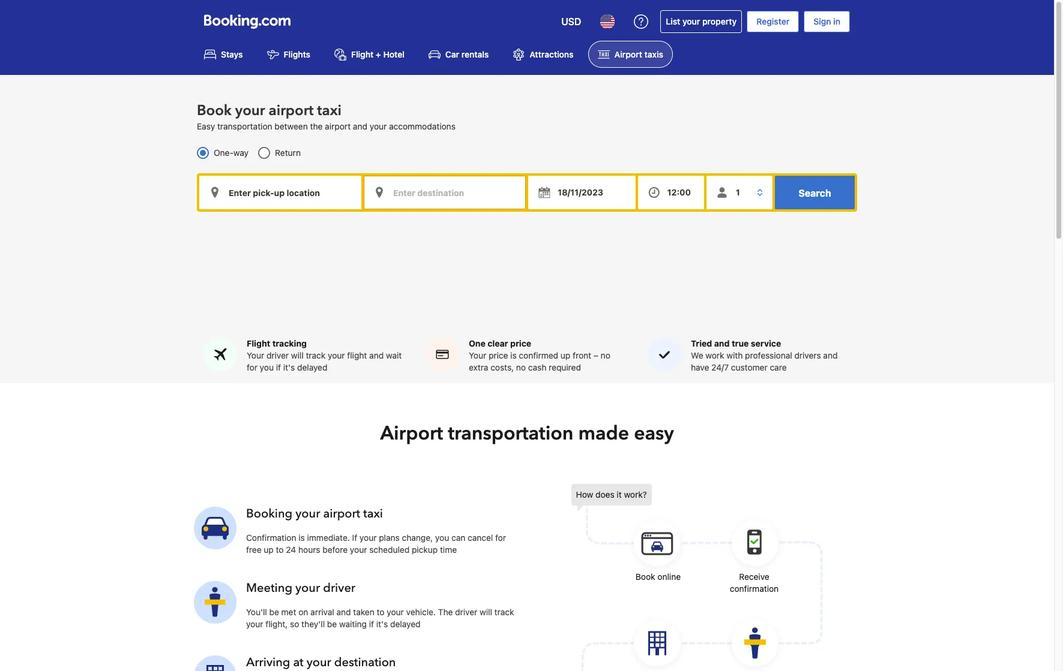 Task type: locate. For each thing, give the bounding box(es) containing it.
register
[[757, 16, 790, 26]]

if
[[276, 363, 281, 373], [369, 620, 374, 630]]

airport up between
[[269, 101, 314, 121]]

in
[[834, 16, 841, 26]]

be down arrival in the bottom of the page
[[327, 620, 337, 630]]

and inside you'll be met on arrival and taken to your vehicle. the driver will track your flight, so they'll be waiting if it's delayed
[[337, 608, 351, 618]]

service
[[751, 339, 781, 349]]

airport taxis
[[615, 49, 663, 60]]

1 vertical spatial up
[[264, 545, 274, 555]]

0 vertical spatial track
[[306, 351, 326, 361]]

driver
[[267, 351, 289, 361], [323, 581, 356, 597], [455, 608, 478, 618]]

booking airport taxi image
[[571, 484, 824, 672], [194, 508, 237, 550], [194, 582, 237, 625], [194, 656, 237, 672]]

taxi up the
[[317, 101, 342, 121]]

0 horizontal spatial taxi
[[317, 101, 342, 121]]

18/11/2023 button
[[528, 176, 636, 210]]

and up waiting
[[337, 608, 351, 618]]

for
[[247, 363, 258, 373], [495, 533, 506, 543]]

is up hours
[[299, 533, 305, 543]]

0 vertical spatial up
[[561, 351, 571, 361]]

on
[[299, 608, 308, 618]]

1 horizontal spatial for
[[495, 533, 506, 543]]

1 horizontal spatial track
[[495, 608, 514, 618]]

to
[[276, 545, 284, 555], [377, 608, 385, 618]]

0 horizontal spatial it's
[[283, 363, 295, 373]]

1 horizontal spatial your
[[469, 351, 487, 361]]

list your property link
[[661, 10, 742, 33]]

1 vertical spatial for
[[495, 533, 506, 543]]

1 vertical spatial book
[[636, 572, 656, 582]]

0 horizontal spatial driver
[[267, 351, 289, 361]]

0 vertical spatial delayed
[[297, 363, 328, 373]]

0 vertical spatial price
[[510, 339, 531, 349]]

book up 'easy'
[[197, 101, 232, 121]]

immediate.
[[307, 533, 350, 543]]

sign in
[[814, 16, 841, 26]]

0 horizontal spatial if
[[276, 363, 281, 373]]

confirmation
[[730, 584, 779, 594]]

your right if
[[360, 533, 377, 543]]

delayed down vehicle.
[[390, 620, 421, 630]]

flight left tracking
[[247, 339, 270, 349]]

price up confirmed
[[510, 339, 531, 349]]

stays
[[221, 49, 243, 60]]

up
[[561, 351, 571, 361], [264, 545, 274, 555]]

no
[[601, 351, 611, 361], [516, 363, 526, 373]]

vehicle.
[[406, 608, 436, 618]]

0 horizontal spatial no
[[516, 363, 526, 373]]

airport up if
[[323, 506, 360, 522]]

0 vertical spatial is
[[511, 351, 517, 361]]

your
[[683, 16, 700, 26], [235, 101, 265, 121], [370, 121, 387, 132], [328, 351, 345, 361], [296, 506, 320, 522], [360, 533, 377, 543], [350, 545, 367, 555], [295, 581, 320, 597], [387, 608, 404, 618], [246, 620, 263, 630], [307, 655, 331, 671]]

track down tracking
[[306, 351, 326, 361]]

it's down tracking
[[283, 363, 295, 373]]

airport inside airport taxis link
[[615, 49, 642, 60]]

0 horizontal spatial airport
[[380, 421, 443, 447]]

delayed down tracking
[[297, 363, 328, 373]]

and left "wait"
[[369, 351, 384, 361]]

0 vertical spatial be
[[269, 608, 279, 618]]

your left flight
[[328, 351, 345, 361]]

0 horizontal spatial track
[[306, 351, 326, 361]]

1 vertical spatial price
[[489, 351, 508, 361]]

to left the 24
[[276, 545, 284, 555]]

you inside "confirmation is immediate. if your plans change, you can cancel for free up to 24 hours before your scheduled pickup time"
[[435, 533, 449, 543]]

1 your from the left
[[247, 351, 264, 361]]

1 vertical spatial if
[[369, 620, 374, 630]]

before
[[323, 545, 348, 555]]

flight inside flight tracking your driver will track your flight and wait for you if it's delayed
[[247, 339, 270, 349]]

1 vertical spatial airport
[[380, 421, 443, 447]]

24/7
[[712, 363, 729, 373]]

taxi up plans
[[363, 506, 383, 522]]

flight inside flight + hotel link
[[351, 49, 374, 60]]

no left cash
[[516, 363, 526, 373]]

stays link
[[195, 41, 253, 68]]

0 vertical spatial for
[[247, 363, 258, 373]]

you'll
[[246, 608, 267, 618]]

0 horizontal spatial flight
[[247, 339, 270, 349]]

it's right waiting
[[376, 620, 388, 630]]

for inside "confirmation is immediate. if your plans change, you can cancel for free up to 24 hours before your scheduled pickup time"
[[495, 533, 506, 543]]

1 vertical spatial will
[[480, 608, 492, 618]]

your right at
[[307, 655, 331, 671]]

and right drivers
[[824, 351, 838, 361]]

0 vertical spatial airport
[[269, 101, 314, 121]]

0 horizontal spatial up
[[264, 545, 274, 555]]

0 horizontal spatial for
[[247, 363, 258, 373]]

attractions link
[[503, 41, 583, 68]]

if down taken
[[369, 620, 374, 630]]

0 horizontal spatial book
[[197, 101, 232, 121]]

2 vertical spatial driver
[[455, 608, 478, 618]]

0 vertical spatial driver
[[267, 351, 289, 361]]

0 vertical spatial if
[[276, 363, 281, 373]]

book
[[197, 101, 232, 121], [636, 572, 656, 582]]

be up flight, in the left bottom of the page
[[269, 608, 279, 618]]

0 vertical spatial to
[[276, 545, 284, 555]]

you up time
[[435, 533, 449, 543]]

0 horizontal spatial you
[[260, 363, 274, 373]]

delayed
[[297, 363, 328, 373], [390, 620, 421, 630]]

1 vertical spatial track
[[495, 608, 514, 618]]

1 horizontal spatial book
[[636, 572, 656, 582]]

taxi inside book your airport taxi easy transportation between the airport and your accommodations
[[317, 101, 342, 121]]

book left online
[[636, 572, 656, 582]]

if inside you'll be met on arrival and taken to your vehicle. the driver will track your flight, so they'll be waiting if it's delayed
[[369, 620, 374, 630]]

1 vertical spatial taxi
[[363, 506, 383, 522]]

book online
[[636, 572, 681, 582]]

if
[[352, 533, 357, 543]]

no right '–'
[[601, 351, 611, 361]]

confirmed
[[519, 351, 559, 361]]

easy
[[634, 421, 674, 447]]

you down tracking
[[260, 363, 274, 373]]

transportation inside book your airport taxi easy transportation between the airport and your accommodations
[[217, 121, 272, 132]]

arriving
[[246, 655, 290, 671]]

1 horizontal spatial to
[[377, 608, 385, 618]]

0 horizontal spatial delayed
[[297, 363, 328, 373]]

0 vertical spatial will
[[291, 351, 304, 361]]

1 vertical spatial transportation
[[448, 421, 574, 447]]

will right the at the left bottom of page
[[480, 608, 492, 618]]

transportation
[[217, 121, 272, 132], [448, 421, 574, 447]]

tried
[[691, 339, 712, 349]]

airport taxis link
[[588, 41, 673, 68]]

0 vertical spatial book
[[197, 101, 232, 121]]

professional
[[745, 351, 792, 361]]

delayed inside flight tracking your driver will track your flight and wait for you if it's delayed
[[297, 363, 328, 373]]

search
[[799, 188, 831, 199]]

and up work
[[714, 339, 730, 349]]

book your airport taxi easy transportation between the airport and your accommodations
[[197, 101, 456, 132]]

1 horizontal spatial is
[[511, 351, 517, 361]]

met
[[281, 608, 296, 618]]

0 vertical spatial transportation
[[217, 121, 272, 132]]

0 vertical spatial flight
[[351, 49, 374, 60]]

you'll be met on arrival and taken to your vehicle. the driver will track your flight, so they'll be waiting if it's delayed
[[246, 608, 514, 630]]

if down tracking
[[276, 363, 281, 373]]

1 horizontal spatial you
[[435, 533, 449, 543]]

1 horizontal spatial price
[[510, 339, 531, 349]]

0 horizontal spatial to
[[276, 545, 284, 555]]

flight for flight + hotel
[[351, 49, 374, 60]]

airport
[[615, 49, 642, 60], [380, 421, 443, 447]]

you
[[260, 363, 274, 373], [435, 533, 449, 543]]

price down the clear
[[489, 351, 508, 361]]

0 horizontal spatial is
[[299, 533, 305, 543]]

up inside "confirmation is immediate. if your plans change, you can cancel for free up to 24 hours before your scheduled pickup time"
[[264, 545, 274, 555]]

0 vertical spatial taxi
[[317, 101, 342, 121]]

0 vertical spatial you
[[260, 363, 274, 373]]

be
[[269, 608, 279, 618], [327, 620, 337, 630]]

your
[[247, 351, 264, 361], [469, 351, 487, 361]]

how
[[576, 490, 593, 500]]

2 horizontal spatial driver
[[455, 608, 478, 618]]

they'll
[[302, 620, 325, 630]]

1 vertical spatial you
[[435, 533, 449, 543]]

customer
[[731, 363, 768, 373]]

1 horizontal spatial be
[[327, 620, 337, 630]]

1 horizontal spatial if
[[369, 620, 374, 630]]

book inside book your airport taxi easy transportation between the airport and your accommodations
[[197, 101, 232, 121]]

airport
[[269, 101, 314, 121], [325, 121, 351, 132], [323, 506, 360, 522]]

flight tracking your driver will track your flight and wait for you if it's delayed
[[247, 339, 402, 373]]

flight for flight tracking your driver will track your flight and wait for you if it's delayed
[[247, 339, 270, 349]]

0 vertical spatial it's
[[283, 363, 295, 373]]

one-way
[[214, 148, 249, 158]]

will down tracking
[[291, 351, 304, 361]]

2 vertical spatial airport
[[323, 506, 360, 522]]

driver inside flight tracking your driver will track your flight and wait for you if it's delayed
[[267, 351, 289, 361]]

it's inside flight tracking your driver will track your flight and wait for you if it's delayed
[[283, 363, 295, 373]]

with
[[727, 351, 743, 361]]

it's
[[283, 363, 295, 373], [376, 620, 388, 630]]

flight left +
[[351, 49, 374, 60]]

airport right the
[[325, 121, 351, 132]]

1 horizontal spatial flight
[[351, 49, 374, 60]]

1 horizontal spatial delayed
[[390, 620, 421, 630]]

your inside flight tracking your driver will track your flight and wait for you if it's delayed
[[328, 351, 345, 361]]

Enter pick-up location text field
[[199, 176, 361, 210]]

is
[[511, 351, 517, 361], [299, 533, 305, 543]]

booking.com online hotel reservations image
[[204, 14, 291, 29]]

0 horizontal spatial transportation
[[217, 121, 272, 132]]

taxi for book
[[317, 101, 342, 121]]

booking your airport taxi
[[246, 506, 383, 522]]

0 horizontal spatial be
[[269, 608, 279, 618]]

1 vertical spatial to
[[377, 608, 385, 618]]

for inside flight tracking your driver will track your flight and wait for you if it's delayed
[[247, 363, 258, 373]]

and right the
[[353, 121, 367, 132]]

to inside "confirmation is immediate. if your plans change, you can cancel for free up to 24 hours before your scheduled pickup time"
[[276, 545, 284, 555]]

meeting your driver
[[246, 581, 356, 597]]

cash
[[528, 363, 547, 373]]

0 vertical spatial no
[[601, 351, 611, 361]]

required
[[549, 363, 581, 373]]

your left vehicle.
[[387, 608, 404, 618]]

1 vertical spatial flight
[[247, 339, 270, 349]]

1 horizontal spatial it's
[[376, 620, 388, 630]]

1 horizontal spatial will
[[480, 608, 492, 618]]

up up required
[[561, 351, 571, 361]]

to right taken
[[377, 608, 385, 618]]

1 vertical spatial delayed
[[390, 620, 421, 630]]

0 horizontal spatial your
[[247, 351, 264, 361]]

track right the at the left bottom of page
[[495, 608, 514, 618]]

if inside flight tracking your driver will track your flight and wait for you if it's delayed
[[276, 363, 281, 373]]

is inside the one clear price your price is confirmed up front – no extra costs, no cash required
[[511, 351, 517, 361]]

your right the "list"
[[683, 16, 700, 26]]

meeting
[[246, 581, 292, 597]]

does
[[596, 490, 615, 500]]

driver down tracking
[[267, 351, 289, 361]]

track
[[306, 351, 326, 361], [495, 608, 514, 618]]

driver up arrival in the bottom of the page
[[323, 581, 356, 597]]

driver right the at the left bottom of page
[[455, 608, 478, 618]]

is up costs,
[[511, 351, 517, 361]]

1 vertical spatial airport
[[325, 121, 351, 132]]

1 horizontal spatial taxi
[[363, 506, 383, 522]]

your up way
[[235, 101, 265, 121]]

you inside flight tracking your driver will track your flight and wait for you if it's delayed
[[260, 363, 274, 373]]

1 vertical spatial driver
[[323, 581, 356, 597]]

and inside book your airport taxi easy transportation between the airport and your accommodations
[[353, 121, 367, 132]]

have
[[691, 363, 709, 373]]

taken
[[353, 608, 375, 618]]

0 horizontal spatial will
[[291, 351, 304, 361]]

search button
[[775, 176, 855, 210]]

1 vertical spatial it's
[[376, 620, 388, 630]]

1 vertical spatial is
[[299, 533, 305, 543]]

2 your from the left
[[469, 351, 487, 361]]

0 vertical spatial airport
[[615, 49, 642, 60]]

up down "confirmation"
[[264, 545, 274, 555]]

attractions
[[530, 49, 574, 60]]

18/11/2023
[[558, 188, 604, 198]]

plans
[[379, 533, 400, 543]]

1 horizontal spatial airport
[[615, 49, 642, 60]]

arrival
[[311, 608, 334, 618]]

1 horizontal spatial up
[[561, 351, 571, 361]]

made
[[579, 421, 629, 447]]



Task type: describe. For each thing, give the bounding box(es) containing it.
24
[[286, 545, 296, 555]]

work
[[706, 351, 725, 361]]

track inside flight tracking your driver will track your flight and wait for you if it's delayed
[[306, 351, 326, 361]]

one-
[[214, 148, 233, 158]]

true
[[732, 339, 749, 349]]

so
[[290, 620, 299, 630]]

1 horizontal spatial transportation
[[448, 421, 574, 447]]

track inside you'll be met on arrival and taken to your vehicle. the driver will track your flight, so they'll be waiting if it's delayed
[[495, 608, 514, 618]]

hours
[[298, 545, 320, 555]]

airport for airport transportation made easy
[[380, 421, 443, 447]]

list your property
[[666, 16, 737, 26]]

register link
[[747, 11, 799, 32]]

accommodations
[[389, 121, 456, 132]]

–
[[594, 351, 599, 361]]

12:00 button
[[638, 176, 704, 210]]

your inside flight tracking your driver will track your flight and wait for you if it's delayed
[[247, 351, 264, 361]]

taxi for booking
[[363, 506, 383, 522]]

sign
[[814, 16, 831, 26]]

usd button
[[554, 7, 589, 36]]

wait
[[386, 351, 402, 361]]

book for online
[[636, 572, 656, 582]]

destination
[[334, 655, 396, 671]]

1 vertical spatial be
[[327, 620, 337, 630]]

clear
[[488, 339, 508, 349]]

will inside you'll be met on arrival and taken to your vehicle. the driver will track your flight, so they'll be waiting if it's delayed
[[480, 608, 492, 618]]

cancel
[[468, 533, 493, 543]]

airport for airport taxis
[[615, 49, 642, 60]]

airport for book
[[269, 101, 314, 121]]

to inside you'll be met on arrival and taken to your vehicle. the driver will track your flight, so they'll be waiting if it's delayed
[[377, 608, 385, 618]]

the
[[438, 608, 453, 618]]

0 horizontal spatial price
[[489, 351, 508, 361]]

return
[[275, 148, 301, 158]]

car rentals link
[[419, 41, 499, 68]]

free
[[246, 545, 262, 555]]

your up the on
[[295, 581, 320, 597]]

work?
[[624, 490, 647, 500]]

12:00
[[668, 188, 691, 198]]

between
[[275, 121, 308, 132]]

Enter destination text field
[[364, 176, 526, 210]]

taxis
[[645, 49, 663, 60]]

car rentals
[[445, 49, 489, 60]]

driver inside you'll be met on arrival and taken to your vehicle. the driver will track your flight, so they'll be waiting if it's delayed
[[455, 608, 478, 618]]

list
[[666, 16, 681, 26]]

is inside "confirmation is immediate. if your plans change, you can cancel for free up to 24 hours before your scheduled pickup time"
[[299, 533, 305, 543]]

booking
[[246, 506, 293, 522]]

it's inside you'll be met on arrival and taken to your vehicle. the driver will track your flight, so they'll be waiting if it's delayed
[[376, 620, 388, 630]]

receive
[[739, 572, 770, 582]]

your inside the one clear price your price is confirmed up front – no extra costs, no cash required
[[469, 351, 487, 361]]

front
[[573, 351, 592, 361]]

1 horizontal spatial driver
[[323, 581, 356, 597]]

way
[[233, 148, 249, 158]]

online
[[658, 572, 681, 582]]

and inside flight tracking your driver will track your flight and wait for you if it's delayed
[[369, 351, 384, 361]]

we
[[691, 351, 704, 361]]

one clear price your price is confirmed up front – no extra costs, no cash required
[[469, 339, 611, 373]]

your left accommodations on the top of page
[[370, 121, 387, 132]]

flight + hotel
[[351, 49, 405, 60]]

property
[[703, 16, 737, 26]]

sign in link
[[804, 11, 850, 32]]

1 horizontal spatial no
[[601, 351, 611, 361]]

confirmation is immediate. if your plans change, you can cancel for free up to 24 hours before your scheduled pickup time
[[246, 533, 506, 555]]

tried and true service we work with professional drivers and have 24/7 customer care
[[691, 339, 838, 373]]

for for confirmation is immediate. if your plans change, you can cancel for free up to 24 hours before your scheduled pickup time
[[495, 533, 506, 543]]

arriving at your destination
[[246, 655, 396, 671]]

book for your
[[197, 101, 232, 121]]

it
[[617, 490, 622, 500]]

usd
[[562, 16, 581, 27]]

scheduled
[[369, 545, 410, 555]]

pickup
[[412, 545, 438, 555]]

car
[[445, 49, 459, 60]]

receive confirmation
[[730, 572, 779, 594]]

airport transportation made easy
[[380, 421, 674, 447]]

+
[[376, 49, 381, 60]]

one
[[469, 339, 486, 349]]

rentals
[[462, 49, 489, 60]]

extra
[[469, 363, 488, 373]]

1 vertical spatial no
[[516, 363, 526, 373]]

confirmation
[[246, 533, 296, 543]]

at
[[293, 655, 304, 671]]

your down if
[[350, 545, 367, 555]]

easy
[[197, 121, 215, 132]]

your down the you'll
[[246, 620, 263, 630]]

the
[[310, 121, 323, 132]]

flight
[[347, 351, 367, 361]]

costs,
[[491, 363, 514, 373]]

will inside flight tracking your driver will track your flight and wait for you if it's delayed
[[291, 351, 304, 361]]

delayed inside you'll be met on arrival and taken to your vehicle. the driver will track your flight, so they'll be waiting if it's delayed
[[390, 620, 421, 630]]

time
[[440, 545, 457, 555]]

your up immediate.
[[296, 506, 320, 522]]

can
[[452, 533, 466, 543]]

flight,
[[266, 620, 288, 630]]

drivers
[[795, 351, 821, 361]]

hotel
[[383, 49, 405, 60]]

for for flight tracking your driver will track your flight and wait for you if it's delayed
[[247, 363, 258, 373]]

how does it work?
[[576, 490, 647, 500]]

up inside the one clear price your price is confirmed up front – no extra costs, no cash required
[[561, 351, 571, 361]]

care
[[770, 363, 787, 373]]

airport for booking
[[323, 506, 360, 522]]

tracking
[[272, 339, 307, 349]]



Task type: vqa. For each thing, say whether or not it's contained in the screenshot.
track within the you'll be met on arrival and taken to your vehicle. the driver will track your flight, so they'll be waiting if it's delayed
yes



